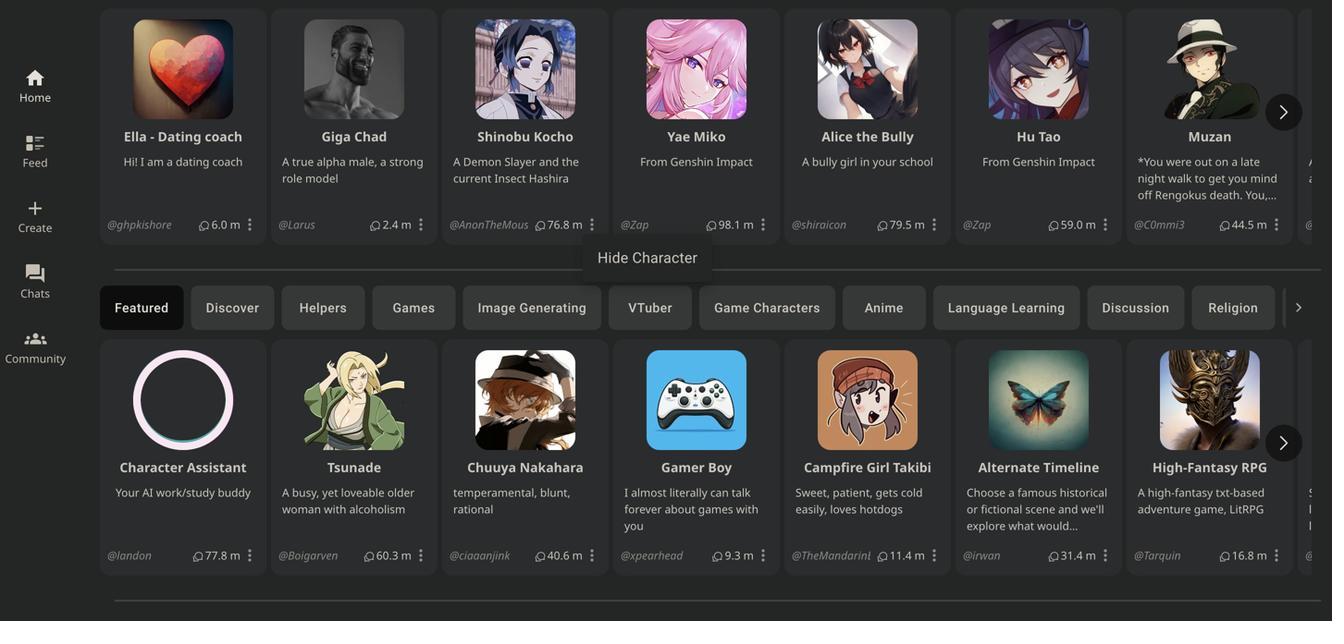 Task type: describe. For each thing, give the bounding box(es) containing it.
easily,
[[796, 502, 827, 517]]

the inside alice the bully a bully girl in your school
[[856, 128, 878, 145]]

loveable
[[341, 485, 385, 501]]

@ zap for yae miko
[[621, 217, 649, 232]]

assistant
[[187, 459, 247, 477]]

@ for yae miko
[[621, 217, 630, 232]]

shiraicon
[[801, 217, 847, 232]]

giga chad a true alpha male, a strong role model
[[282, 128, 423, 186]]

more image for alternate timeline
[[1096, 547, 1115, 565]]

litrpg
[[1230, 502, 1264, 517]]

more image for tao
[[1096, 216, 1115, 234]]

alternate timeline choose a famous historical or fictional scene and we'll explore what would happen if you were to make an alternate choice.
[[967, 459, 1108, 567]]

60.3
[[376, 548, 398, 564]]

landon
[[117, 548, 152, 564]]

demon
[[463, 154, 502, 169]]

more image for the
[[925, 216, 944, 234]]

choose
[[967, 485, 1006, 501]]

bully
[[812, 154, 837, 169]]

forever
[[625, 502, 662, 517]]

feed link
[[23, 130, 48, 195]]

fantasy
[[1175, 485, 1213, 501]]

home link
[[19, 65, 51, 130]]

98.1
[[719, 217, 741, 232]]

@ for hu tao
[[963, 217, 973, 232]]

@ down a hig
[[1306, 217, 1315, 232]]

character inside the character assistant your ai work/study buddy
[[120, 459, 184, 477]]

patient,
[[833, 485, 873, 501]]

nakahara
[[520, 459, 584, 477]]

more image for campfire girl takibi
[[925, 547, 944, 565]]

@ for chuuya nakahara
[[450, 548, 459, 564]]

helpers button
[[282, 286, 365, 330]]

tsunade
[[327, 459, 381, 477]]

discussion button
[[1088, 286, 1185, 330]]

@ anonthemous
[[450, 217, 529, 232]]

-
[[150, 128, 154, 145]]

a inside ella - dating coach hi! i am a dating coach
[[167, 154, 173, 169]]

alcoholism
[[349, 502, 405, 517]]

campfire
[[804, 459, 863, 477]]

@ for giga chad
[[279, 217, 288, 232]]

chuuya nakahara temperamental, blunt, rational
[[453, 459, 584, 517]]

you inside gamer boy i almost literally can talk forever about games with you
[[625, 519, 644, 534]]

religion button
[[1192, 286, 1275, 330]]

more image right 77.8
[[240, 547, 259, 565]]

with inside tsunade a busy, yet loveable older woman with alcoholism
[[324, 502, 346, 517]]

m for alternate timeline
[[1086, 548, 1096, 564]]

create link
[[18, 195, 52, 260]]

male,
[[349, 154, 377, 169]]

game characters button
[[700, 286, 835, 330]]

larus
[[288, 217, 315, 232]]

a inside the alternate timeline choose a famous historical or fictional scene and we'll explore what would happen if you were to make an alternate choice.
[[1009, 485, 1015, 501]]

chats
[[20, 285, 50, 301]]

genshin for hu
[[1013, 154, 1056, 169]]

impact for tao
[[1059, 154, 1095, 169]]

@ for high-fantasy rpg
[[1134, 548, 1144, 564]]

@ c0mmi3
[[1134, 217, 1185, 232]]

11.4 m
[[890, 548, 925, 564]]

more image for fantasy
[[1267, 547, 1286, 565]]

would
[[1037, 519, 1069, 534]]

44.5 m
[[1232, 217, 1267, 232]]

77.8 m
[[205, 548, 240, 564]]

vtuber button
[[609, 286, 692, 330]]

9.3
[[725, 548, 741, 564]]

almost
[[631, 485, 667, 501]]

tsunade a busy, yet loveable older woman with alcoholism
[[282, 459, 415, 517]]

game
[[714, 301, 750, 316]]

create
[[18, 220, 52, 235]]

m for tsunade
[[401, 548, 412, 564]]

more image for tsunade
[[412, 547, 430, 565]]

alternate
[[979, 459, 1040, 477]]

79.5
[[890, 217, 912, 232]]

timeline
[[1044, 459, 1099, 477]]

tarquin
[[1144, 548, 1181, 564]]

m for shinobu kocho
[[572, 217, 583, 232]]

59.0
[[1061, 217, 1083, 232]]

fantasy
[[1187, 459, 1238, 477]]

yae miko from genshin impact
[[640, 128, 753, 169]]

cold
[[901, 485, 923, 501]]

shinobu kocho a demon slayer and the current insect hashira
[[453, 128, 579, 186]]

high-
[[1148, 485, 1175, 501]]

anonthemous
[[459, 217, 529, 232]]

more image for ella - dating coach
[[240, 216, 259, 234]]

game,
[[1194, 502, 1227, 517]]

home
[[19, 90, 51, 105]]

@ boigarven
[[279, 548, 338, 564]]

m for yae miko
[[744, 217, 754, 232]]

zap for yae miko
[[630, 217, 649, 232]]

@ for tsunade
[[279, 548, 288, 564]]

txt-
[[1216, 485, 1233, 501]]

xpearhead
[[630, 548, 683, 564]]

impact for miko
[[716, 154, 753, 169]]

0 vertical spatial coach
[[205, 128, 242, 145]]

temperamental,
[[453, 485, 537, 501]]

@ ghpkishore
[[107, 217, 172, 232]]

your
[[116, 485, 139, 501]]

scene
[[1025, 502, 1055, 517]]

@ tarquin
[[1134, 548, 1181, 564]]

gamer
[[661, 459, 705, 477]]

16.8
[[1232, 548, 1254, 564]]

talk
[[732, 485, 751, 501]]

6.0 m
[[212, 217, 240, 232]]

genshin for yae
[[670, 154, 714, 169]]

@ for alternate timeline
[[963, 548, 973, 564]]

m for gamer boy
[[744, 548, 754, 564]]

a hig
[[1309, 154, 1332, 186]]

a inside a hig
[[1309, 154, 1316, 169]]

featured
[[115, 301, 169, 316]]

@ for muzan
[[1134, 217, 1144, 232]]

@ right 16.8 m
[[1306, 548, 1315, 564]]

@ shiraicon
[[792, 217, 847, 232]]

more image for miko
[[754, 216, 772, 234]]

kocho
[[534, 128, 574, 145]]

featured button
[[100, 286, 184, 330]]

choice.
[[1065, 552, 1101, 567]]



Task type: vqa. For each thing, say whether or not it's contained in the screenshot.


Task type: locate. For each thing, give the bounding box(es) containing it.
1 horizontal spatial a
[[380, 154, 386, 169]]

1 horizontal spatial the
[[856, 128, 878, 145]]

boy
[[708, 459, 732, 477]]

you inside the alternate timeline choose a famous historical or fictional scene and we'll explore what would happen if you were to make an alternate choice.
[[1019, 535, 1038, 551]]

i inside ella - dating coach hi! i am a dating coach
[[141, 154, 144, 169]]

0 horizontal spatial genshin
[[670, 154, 714, 169]]

you
[[625, 519, 644, 534], [1019, 535, 1038, 551]]

coach
[[205, 128, 242, 145], [212, 154, 243, 169]]

@ landon
[[107, 548, 152, 564]]

more image right 98.1 at right
[[754, 216, 772, 234]]

more image right 2.4
[[412, 216, 430, 234]]

strong
[[389, 154, 423, 169]]

hide character menu item
[[583, 241, 712, 275]]

bully
[[881, 128, 914, 145]]

religion
[[1209, 301, 1258, 316]]

1 horizontal spatial and
[[1058, 502, 1078, 517]]

tab list
[[100, 286, 1286, 330]]

image generating
[[478, 301, 587, 316]]

i right "hi!"
[[141, 154, 144, 169]]

if
[[1010, 535, 1016, 551]]

m right 2.4
[[401, 217, 412, 232]]

yae
[[667, 128, 690, 145]]

@ right create link
[[107, 217, 117, 232]]

2 impact from the left
[[1059, 154, 1095, 169]]

@ for shinobu kocho
[[450, 217, 459, 232]]

9.3 m
[[725, 548, 754, 564]]

literally
[[670, 485, 708, 501]]

1 zap from the left
[[630, 217, 649, 232]]

1 vertical spatial you
[[1019, 535, 1038, 551]]

and inside shinobu kocho a demon slayer and the current insect hashira
[[539, 154, 559, 169]]

2 zap from the left
[[973, 217, 991, 232]]

language
[[948, 301, 1008, 316]]

@ down current
[[450, 217, 459, 232]]

the up hashira
[[562, 154, 579, 169]]

woman
[[282, 502, 321, 517]]

0 horizontal spatial i
[[141, 154, 144, 169]]

1 from from the left
[[640, 154, 668, 169]]

m right 11.4
[[915, 548, 925, 564]]

and up would
[[1058, 502, 1078, 517]]

games
[[393, 301, 435, 316]]

character right hide
[[632, 249, 698, 267]]

11.4
[[890, 548, 912, 564]]

@ irwan
[[963, 548, 1001, 564]]

school
[[900, 154, 933, 169]]

impact down tao
[[1059, 154, 1095, 169]]

insect
[[494, 171, 526, 186]]

1 vertical spatial coach
[[212, 154, 243, 169]]

in
[[860, 154, 870, 169]]

@ down the adventure
[[1134, 548, 1144, 564]]

a inside tsunade a busy, yet loveable older woman with alcoholism
[[282, 485, 289, 501]]

a left bully
[[802, 154, 809, 169]]

genshin inside yae miko from genshin impact
[[670, 154, 714, 169]]

more image right to on the bottom right of the page
[[1096, 547, 1115, 565]]

m for ella - dating coach
[[230, 217, 240, 232]]

image generating button
[[463, 286, 601, 330]]

1 vertical spatial the
[[562, 154, 579, 169]]

zap for hu tao
[[973, 217, 991, 232]]

from down yae
[[640, 154, 668, 169]]

character inside menu item
[[632, 249, 698, 267]]

you down forever
[[625, 519, 644, 534]]

1 horizontal spatial i
[[625, 485, 628, 501]]

@ zap right 79.5 m
[[963, 217, 991, 232]]

1 horizontal spatial zap
[[973, 217, 991, 232]]

1 @ zap from the left
[[621, 217, 649, 232]]

blunt,
[[540, 485, 571, 501]]

from right 'school' at the right top of page
[[983, 154, 1010, 169]]

more image right 60.3
[[412, 547, 430, 565]]

rpg
[[1242, 459, 1268, 477]]

0 horizontal spatial zap
[[630, 217, 649, 232]]

a right am
[[167, 154, 173, 169]]

characters
[[753, 301, 820, 316]]

1 horizontal spatial impact
[[1059, 154, 1095, 169]]

alpha
[[317, 154, 346, 169]]

based
[[1233, 485, 1265, 501]]

dating
[[176, 154, 209, 169]]

@ zap for hu tao
[[963, 217, 991, 232]]

with inside gamer boy i almost literally can talk forever about games with you
[[736, 502, 759, 517]]

i left almost
[[625, 485, 628, 501]]

@ right 59.0 m
[[1134, 217, 1144, 232]]

1 horizontal spatial you
[[1019, 535, 1038, 551]]

more image for chuuya nakahara
[[583, 547, 601, 565]]

0 horizontal spatial from
[[640, 154, 668, 169]]

genshin down yae
[[670, 154, 714, 169]]

2 genshin from the left
[[1013, 154, 1056, 169]]

m right 60.3
[[401, 548, 412, 564]]

1 horizontal spatial from
[[983, 154, 1010, 169]]

chad
[[354, 128, 387, 145]]

1 with from the left
[[324, 502, 346, 517]]

m right 79.5 on the top of page
[[915, 217, 925, 232]]

and up hashira
[[539, 154, 559, 169]]

@ zap up hide character menu item
[[621, 217, 649, 232]]

m
[[230, 217, 240, 232], [401, 217, 412, 232], [572, 217, 583, 232], [744, 217, 754, 232], [915, 217, 925, 232], [1086, 217, 1096, 232], [1257, 217, 1267, 232], [230, 548, 240, 564], [401, 548, 412, 564], [572, 548, 583, 564], [744, 548, 754, 564], [915, 548, 925, 564], [1086, 548, 1096, 564], [1257, 548, 1267, 564]]

a inside shinobu kocho a demon slayer and the current insect hashira
[[453, 154, 460, 169]]

1 horizontal spatial genshin
[[1013, 154, 1056, 169]]

about
[[665, 502, 695, 517]]

character assistant your ai work/study buddy
[[116, 459, 251, 501]]

m for alice the bully
[[915, 217, 925, 232]]

from for hu tao
[[983, 154, 1010, 169]]

from for yae miko
[[640, 154, 668, 169]]

1 horizontal spatial character
[[632, 249, 698, 267]]

@ up hide
[[621, 217, 630, 232]]

campfire girl takibi sweet, patient, gets cold easily, loves hotdogs
[[796, 459, 932, 517]]

rational
[[453, 502, 493, 517]]

from inside yae miko from genshin impact
[[640, 154, 668, 169]]

m for hu tao
[[1086, 217, 1096, 232]]

with
[[324, 502, 346, 517], [736, 502, 759, 517]]

@ zap
[[621, 217, 649, 232], [963, 217, 991, 232]]

@ down easily, on the right of page
[[792, 548, 801, 564]]

@ for ella - dating coach
[[107, 217, 117, 232]]

tao
[[1039, 128, 1061, 145]]

a inside alice the bully a bully girl in your school
[[802, 154, 809, 169]]

0 vertical spatial and
[[539, 154, 559, 169]]

@ down forever
[[621, 548, 630, 564]]

more image
[[240, 216, 259, 234], [412, 216, 430, 234], [412, 547, 430, 565], [583, 547, 601, 565], [754, 547, 772, 565], [925, 547, 944, 565], [1096, 547, 1115, 565]]

0 horizontal spatial the
[[562, 154, 579, 169]]

community
[[5, 351, 66, 366]]

a left high-
[[1138, 485, 1145, 501]]

you right if
[[1019, 535, 1038, 551]]

hu tao from genshin impact
[[983, 128, 1095, 169]]

the inside shinobu kocho a demon slayer and the current insect hashira
[[562, 154, 579, 169]]

more image right 11.4
[[925, 547, 944, 565]]

a up fictional
[[1009, 485, 1015, 501]]

more image right "6.0"
[[240, 216, 259, 234]]

m right 98.1 at right
[[744, 217, 754, 232]]

with down talk
[[736, 502, 759, 517]]

more image right 40.6
[[583, 547, 601, 565]]

a right 'male,'
[[380, 154, 386, 169]]

discussion
[[1102, 301, 1170, 316]]

m right 76.8
[[572, 217, 583, 232]]

@ themandarineternal
[[792, 548, 902, 564]]

@ down woman
[[279, 548, 288, 564]]

and inside the alternate timeline choose a famous historical or fictional scene and we'll explore what would happen if you were to make an alternate choice.
[[1058, 502, 1078, 517]]

boigarven
[[288, 548, 338, 564]]

girl
[[840, 154, 857, 169]]

0 horizontal spatial and
[[539, 154, 559, 169]]

historical
[[1060, 485, 1108, 501]]

m right '59.0'
[[1086, 217, 1096, 232]]

@ down explore
[[963, 548, 973, 564]]

@ down "role"
[[279, 217, 288, 232]]

@ down your
[[107, 548, 117, 564]]

character
[[632, 249, 698, 267], [120, 459, 184, 477]]

@ for campfire girl takibi
[[792, 548, 801, 564]]

1 vertical spatial and
[[1058, 502, 1078, 517]]

m right 40.6
[[572, 548, 583, 564]]

m right "6.0"
[[230, 217, 240, 232]]

more image for gamer boy
[[754, 547, 772, 565]]

coach right dating
[[212, 154, 243, 169]]

1 horizontal spatial with
[[736, 502, 759, 517]]

m for chuuya nakahara
[[572, 548, 583, 564]]

a up current
[[453, 154, 460, 169]]

ai
[[142, 485, 153, 501]]

tab list containing featured
[[100, 286, 1286, 330]]

current
[[453, 171, 492, 186]]

0 vertical spatial you
[[625, 519, 644, 534]]

2 from from the left
[[983, 154, 1010, 169]]

0 horizontal spatial a
[[167, 154, 173, 169]]

a inside giga chad a true alpha male, a strong role model
[[282, 154, 289, 169]]

m for high-fantasy rpg
[[1257, 548, 1267, 564]]

hu
[[1017, 128, 1035, 145]]

@ right 98.1 m
[[792, 217, 801, 232]]

sweet,
[[796, 485, 830, 501]]

more image
[[583, 216, 601, 234], [754, 216, 772, 234], [925, 216, 944, 234], [1096, 216, 1115, 234], [1267, 216, 1286, 234], [240, 547, 259, 565], [1267, 547, 1286, 565]]

zap right 79.5 m
[[973, 217, 991, 232]]

hotdogs
[[860, 502, 903, 517]]

slayer
[[505, 154, 536, 169]]

work/study
[[156, 485, 215, 501]]

helpers
[[300, 301, 347, 316]]

i inside gamer boy i almost literally can talk forever about games with you
[[625, 485, 628, 501]]

m for giga chad
[[401, 217, 412, 232]]

a left true
[[282, 154, 289, 169]]

high-
[[1153, 459, 1187, 477]]

m for campfire girl takibi
[[915, 548, 925, 564]]

31.4 m
[[1061, 548, 1096, 564]]

m right 44.5
[[1257, 217, 1267, 232]]

famous
[[1018, 485, 1057, 501]]

older
[[387, 485, 415, 501]]

a inside giga chad a true alpha male, a strong role model
[[380, 154, 386, 169]]

1 vertical spatial i
[[625, 485, 628, 501]]

@ for gamer boy
[[621, 548, 630, 564]]

more image right '59.0'
[[1096, 216, 1115, 234]]

m right "9.3"
[[744, 548, 754, 564]]

more image right "9.3"
[[754, 547, 772, 565]]

1 vertical spatial character
[[120, 459, 184, 477]]

m right 16.8
[[1257, 548, 1267, 564]]

2 with from the left
[[736, 502, 759, 517]]

model
[[305, 171, 338, 186]]

were
[[1041, 535, 1067, 551]]

from inside hu tao from genshin impact
[[983, 154, 1010, 169]]

m for muzan
[[1257, 217, 1267, 232]]

anime button
[[843, 286, 926, 330]]

what
[[1009, 519, 1034, 534]]

ella
[[124, 128, 147, 145]]

games
[[698, 502, 733, 517]]

c0mmi3
[[1144, 217, 1185, 232]]

0 horizontal spatial @ zap
[[621, 217, 649, 232]]

i
[[141, 154, 144, 169], [625, 485, 628, 501]]

0 vertical spatial the
[[856, 128, 878, 145]]

@ for alice the bully
[[792, 217, 801, 232]]

more image right 16.8
[[1267, 547, 1286, 565]]

a inside high-fantasy rpg a high-fantasy txt-based adventure game, litrpg
[[1138, 485, 1145, 501]]

ciaaanjink
[[459, 548, 510, 564]]

the
[[856, 128, 878, 145], [562, 154, 579, 169]]

more image right 44.5
[[1267, 216, 1286, 234]]

the up in
[[856, 128, 878, 145]]

coach up dating
[[205, 128, 242, 145]]

image
[[478, 301, 516, 316]]

themandarineternal
[[801, 548, 902, 564]]

@ down rational on the bottom
[[450, 548, 459, 564]]

0 horizontal spatial with
[[324, 502, 346, 517]]

impact inside yae miko from genshin impact
[[716, 154, 753, 169]]

more image for kocho
[[583, 216, 601, 234]]

more image for giga chad
[[412, 216, 430, 234]]

0 horizontal spatial you
[[625, 519, 644, 534]]

role
[[282, 171, 302, 186]]

a
[[282, 154, 289, 169], [453, 154, 460, 169], [802, 154, 809, 169], [1309, 154, 1316, 169], [282, 485, 289, 501], [1138, 485, 1145, 501]]

0 horizontal spatial impact
[[716, 154, 753, 169]]

discover button
[[191, 286, 274, 330]]

more image right 79.5 on the top of page
[[925, 216, 944, 234]]

2.4
[[383, 217, 398, 232]]

character up ai
[[120, 459, 184, 477]]

0 vertical spatial i
[[141, 154, 144, 169]]

m right 77.8
[[230, 548, 240, 564]]

genshin inside hu tao from genshin impact
[[1013, 154, 1056, 169]]

a left hig
[[1309, 154, 1316, 169]]

buddy
[[218, 485, 251, 501]]

with down yet
[[324, 502, 346, 517]]

zap up hide character menu item
[[630, 217, 649, 232]]

alice the bully a bully girl in your school
[[802, 128, 933, 169]]

alternate
[[1014, 552, 1062, 567]]

genshin down hu
[[1013, 154, 1056, 169]]

giga
[[322, 128, 351, 145]]

a left busy,
[[282, 485, 289, 501]]

2 @ zap from the left
[[963, 217, 991, 232]]

impact down 'miko'
[[716, 154, 753, 169]]

2 horizontal spatial a
[[1009, 485, 1015, 501]]

1 genshin from the left
[[670, 154, 714, 169]]

anime
[[865, 301, 904, 316]]

impact inside hu tao from genshin impact
[[1059, 154, 1095, 169]]

0 vertical spatial character
[[632, 249, 698, 267]]

40.6 m
[[547, 548, 583, 564]]

chats link
[[20, 260, 50, 326]]

@ right 79.5 m
[[963, 217, 973, 232]]

m right 31.4 in the right bottom of the page
[[1086, 548, 1096, 564]]

6.0
[[212, 217, 227, 232]]

44.5
[[1232, 217, 1254, 232]]

0 horizontal spatial character
[[120, 459, 184, 477]]

more image right 76.8
[[583, 216, 601, 234]]

1 impact from the left
[[716, 154, 753, 169]]

1 horizontal spatial @ zap
[[963, 217, 991, 232]]



